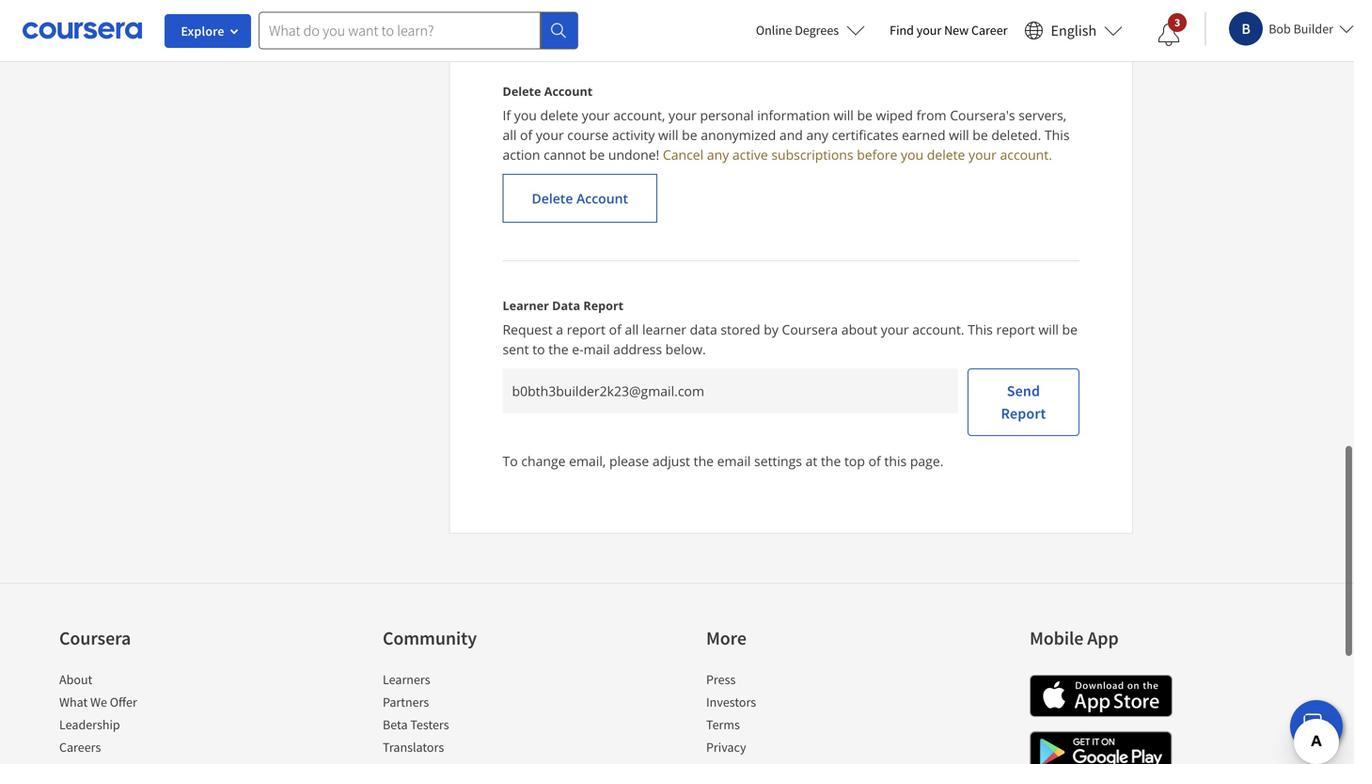 Task type: locate. For each thing, give the bounding box(es) containing it.
0 vertical spatial coursera
[[782, 321, 838, 339]]

this
[[1045, 126, 1070, 144], [968, 321, 993, 339]]

0 vertical spatial you
[[514, 106, 537, 124]]

of up action
[[520, 126, 533, 144]]

investors
[[706, 694, 756, 711]]

delete up course
[[540, 106, 579, 124]]

list for community
[[383, 671, 543, 765]]

and
[[780, 126, 803, 144]]

delete up if
[[503, 83, 541, 99]]

1 horizontal spatial the
[[694, 452, 714, 470]]

b
[[1242, 19, 1251, 38]]

0 vertical spatial delete
[[540, 106, 579, 124]]

testers
[[410, 717, 449, 734]]

0 vertical spatial all
[[503, 126, 517, 144]]

1 vertical spatial delete
[[532, 190, 573, 207]]

delete account inside button
[[532, 190, 628, 207]]

1 report from the left
[[567, 321, 606, 339]]

leadership
[[59, 717, 120, 734]]

account,
[[613, 106, 665, 124]]

learner data report request a report of all learner data stored by coursera about your account. this report will be sent to the e-mail address below.
[[503, 298, 1078, 358]]

account. down deleted. at the right of page
[[1000, 146, 1052, 164]]

you down earned in the top right of the page
[[901, 146, 924, 164]]

1 horizontal spatial of
[[609, 321, 622, 339]]

to change email, please adjust the email settings at the top of this page.
[[503, 452, 944, 470]]

0 vertical spatial report
[[584, 298, 624, 314]]

0 horizontal spatial all
[[503, 126, 517, 144]]

about
[[842, 321, 878, 339]]

careers
[[59, 739, 101, 756]]

3 list from the left
[[706, 671, 866, 765]]

1 vertical spatial all
[[625, 321, 639, 339]]

account.
[[1000, 146, 1052, 164], [913, 321, 965, 339]]

report up send
[[997, 321, 1035, 339]]

if
[[503, 106, 511, 124]]

of
[[520, 126, 533, 144], [609, 321, 622, 339], [869, 452, 881, 470]]

the
[[549, 340, 569, 358], [694, 452, 714, 470], [821, 452, 841, 470]]

0 horizontal spatial any
[[707, 146, 729, 164]]

the left the "email"
[[694, 452, 714, 470]]

1 horizontal spatial you
[[901, 146, 924, 164]]

What do you want to learn? text field
[[259, 12, 541, 49]]

you inside if you delete your account, your personal information will be wiped from coursera's servers, all of your course activity will be anonymized and any certificates earned will be deleted.               this action cannot be undone!
[[514, 106, 537, 124]]

1 horizontal spatial report
[[997, 321, 1035, 339]]

builder
[[1294, 20, 1334, 37]]

privacy
[[706, 739, 746, 756]]

servers,
[[1019, 106, 1067, 124]]

1 horizontal spatial coursera
[[782, 321, 838, 339]]

1 vertical spatial of
[[609, 321, 622, 339]]

1 horizontal spatial any
[[807, 126, 829, 144]]

0 vertical spatial account.
[[1000, 146, 1052, 164]]

any down anonymized
[[707, 146, 729, 164]]

your
[[917, 22, 942, 39], [582, 106, 610, 124], [669, 106, 697, 124], [536, 126, 564, 144], [969, 146, 997, 164], [881, 321, 909, 339]]

of inside learner data report request a report of all learner data stored by coursera about your account. this report will be sent to the e-mail address below.
[[609, 321, 622, 339]]

0 horizontal spatial delete
[[540, 106, 579, 124]]

1 vertical spatial delete
[[927, 146, 965, 164]]

1 horizontal spatial account.
[[1000, 146, 1052, 164]]

list for more
[[706, 671, 866, 765]]

account up course
[[544, 83, 593, 99]]

all inside if you delete your account, your personal information will be wiped from coursera's servers, all of your course activity will be anonymized and any certificates earned will be deleted.               this action cannot be undone!
[[503, 126, 517, 144]]

stored
[[721, 321, 761, 339]]

1 vertical spatial delete account
[[532, 190, 628, 207]]

delete
[[503, 83, 541, 99], [532, 190, 573, 207]]

report
[[584, 298, 624, 314], [1001, 404, 1046, 423]]

careers link
[[59, 739, 101, 756]]

earned
[[902, 126, 946, 144]]

1 horizontal spatial list
[[383, 671, 543, 765]]

1 vertical spatial account.
[[913, 321, 965, 339]]

b0bth3builder2k23@gmail.com
[[512, 382, 704, 400]]

2 list from the left
[[383, 671, 543, 765]]

report down send
[[1001, 404, 1046, 423]]

account down undone!
[[577, 190, 628, 207]]

we
[[90, 694, 107, 711]]

terms link
[[706, 717, 740, 734]]

2 horizontal spatial the
[[821, 452, 841, 470]]

0 horizontal spatial the
[[549, 340, 569, 358]]

list containing press
[[706, 671, 866, 765]]

coursera
[[782, 321, 838, 339], [59, 627, 131, 650]]

any
[[807, 126, 829, 144], [707, 146, 729, 164]]

0 horizontal spatial this
[[968, 321, 993, 339]]

1 horizontal spatial this
[[1045, 126, 1070, 144]]

2 horizontal spatial list
[[706, 671, 866, 765]]

new
[[944, 22, 969, 39]]

2 vertical spatial of
[[869, 452, 881, 470]]

you right if
[[514, 106, 537, 124]]

wiped
[[876, 106, 913, 124]]

of up mail
[[609, 321, 622, 339]]

coursera up about on the bottom
[[59, 627, 131, 650]]

1 horizontal spatial report
[[1001, 404, 1046, 423]]

of right the top
[[869, 452, 881, 470]]

delete inside if you delete your account, your personal information will be wiped from coursera's servers, all of your course activity will be anonymized and any certificates earned will be deleted.               this action cannot be undone!
[[540, 106, 579, 124]]

adjust
[[653, 452, 690, 470]]

mobile
[[1030, 627, 1084, 650]]

be
[[857, 106, 873, 124], [682, 126, 698, 144], [973, 126, 988, 144], [590, 146, 605, 164], [1062, 321, 1078, 339]]

partners link
[[383, 694, 429, 711]]

cancel any active subscriptions before you delete your account.
[[663, 146, 1052, 164]]

deleted.
[[992, 126, 1042, 144]]

will up send
[[1039, 321, 1059, 339]]

delete account up if
[[503, 83, 593, 99]]

the inside learner data report request a report of all learner data stored by coursera about your account. this report will be sent to the e-mail address below.
[[549, 340, 569, 358]]

anonymized
[[701, 126, 776, 144]]

1 list from the left
[[59, 671, 219, 765]]

0 horizontal spatial coursera
[[59, 627, 131, 650]]

press investors terms privacy
[[706, 672, 756, 756]]

None search field
[[259, 12, 578, 49]]

report up e-
[[567, 321, 606, 339]]

your right the find
[[917, 22, 942, 39]]

1 vertical spatial this
[[968, 321, 993, 339]]

mobile app
[[1030, 627, 1119, 650]]

e-
[[572, 340, 584, 358]]

0 horizontal spatial you
[[514, 106, 537, 124]]

0 horizontal spatial report
[[567, 321, 606, 339]]

3 button
[[1143, 12, 1196, 57]]

a
[[556, 321, 563, 339]]

all up address
[[625, 321, 639, 339]]

be up send report button
[[1062, 321, 1078, 339]]

will up certificates
[[834, 106, 854, 124]]

what
[[59, 694, 88, 711]]

to
[[533, 340, 545, 358]]

chat with us image
[[1302, 712, 1332, 742]]

any up subscriptions on the right top
[[807, 126, 829, 144]]

report
[[567, 321, 606, 339], [997, 321, 1035, 339]]

this up send report button
[[968, 321, 993, 339]]

privacy link
[[706, 739, 746, 756]]

if you delete your account, your personal information will be wiped from coursera's servers, all of your course activity will be anonymized and any certificates earned will be deleted.               this action cannot be undone!
[[503, 106, 1070, 164]]

the left e-
[[549, 340, 569, 358]]

1 vertical spatial account
[[577, 190, 628, 207]]

download on the app store image
[[1030, 675, 1173, 718]]

your up cancel
[[669, 106, 697, 124]]

0 vertical spatial any
[[807, 126, 829, 144]]

2 horizontal spatial of
[[869, 452, 881, 470]]

0 horizontal spatial list
[[59, 671, 219, 765]]

learners link
[[383, 672, 430, 689]]

delete down earned in the top right of the page
[[927, 146, 965, 164]]

press
[[706, 672, 736, 689]]

this down servers,
[[1045, 126, 1070, 144]]

1 vertical spatial report
[[1001, 404, 1046, 423]]

delete down cannot
[[532, 190, 573, 207]]

learners partners beta testers translators
[[383, 672, 449, 756]]

all down if
[[503, 126, 517, 144]]

your right about
[[881, 321, 909, 339]]

subscriptions
[[772, 146, 854, 164]]

0 horizontal spatial account.
[[913, 321, 965, 339]]

0 horizontal spatial report
[[584, 298, 624, 314]]

0 vertical spatial of
[[520, 126, 533, 144]]

list containing about
[[59, 671, 219, 765]]

account. right about
[[913, 321, 965, 339]]

explore
[[181, 23, 224, 40]]

to
[[503, 452, 518, 470]]

1 vertical spatial coursera
[[59, 627, 131, 650]]

1 horizontal spatial all
[[625, 321, 639, 339]]

community
[[383, 627, 477, 650]]

0 vertical spatial account
[[544, 83, 593, 99]]

delete account down cannot
[[532, 190, 628, 207]]

sent
[[503, 340, 529, 358]]

list containing learners
[[383, 671, 543, 765]]

translators
[[383, 739, 444, 756]]

online degrees button
[[741, 9, 881, 51]]

learner
[[642, 321, 687, 339]]

will inside learner data report request a report of all learner data stored by coursera about your account. this report will be sent to the e-mail address below.
[[1039, 321, 1059, 339]]

0 vertical spatial this
[[1045, 126, 1070, 144]]

account element
[[221, 0, 449, 534]]

0 horizontal spatial of
[[520, 126, 533, 144]]

list
[[59, 671, 219, 765], [383, 671, 543, 765], [706, 671, 866, 765]]

coursera right by
[[782, 321, 838, 339]]

information
[[757, 106, 830, 124]]

the right at at right
[[821, 452, 841, 470]]

coursera image
[[23, 15, 142, 45]]

report right "data"
[[584, 298, 624, 314]]

this inside learner data report request a report of all learner data stored by coursera about your account. this report will be sent to the e-mail address below.
[[968, 321, 993, 339]]

your up course
[[582, 106, 610, 124]]



Task type: vqa. For each thing, say whether or not it's contained in the screenshot.


Task type: describe. For each thing, give the bounding box(es) containing it.
your inside learner data report request a report of all learner data stored by coursera about your account. this report will be sent to the e-mail address below.
[[881, 321, 909, 339]]

email
[[717, 452, 751, 470]]

top
[[845, 452, 865, 470]]

send report button
[[968, 369, 1080, 436]]

cannot
[[544, 146, 586, 164]]

be inside learner data report request a report of all learner data stored by coursera about your account. this report will be sent to the e-mail address below.
[[1062, 321, 1078, 339]]

be down coursera's
[[973, 126, 988, 144]]

learner
[[503, 298, 549, 314]]

app
[[1088, 627, 1119, 650]]

by
[[764, 321, 779, 339]]

what we offer link
[[59, 694, 137, 711]]

1 horizontal spatial delete
[[927, 146, 965, 164]]

bob
[[1269, 20, 1291, 37]]

email,
[[569, 452, 606, 470]]

change
[[521, 452, 566, 470]]

certificates
[[832, 126, 899, 144]]

will down coursera's
[[949, 126, 969, 144]]

about link
[[59, 672, 92, 689]]

degrees
[[795, 22, 839, 39]]

request
[[503, 321, 553, 339]]

partners
[[383, 694, 429, 711]]

career
[[972, 22, 1008, 39]]

activity
[[612, 126, 655, 144]]

list for coursera
[[59, 671, 219, 765]]

data
[[552, 298, 580, 314]]

your down deleted. at the right of page
[[969, 146, 997, 164]]

report inside send report button
[[1001, 404, 1046, 423]]

mail
[[584, 340, 610, 358]]

english button
[[1017, 0, 1131, 61]]

this
[[885, 452, 907, 470]]

undone!
[[608, 146, 660, 164]]

will up cancel
[[658, 126, 679, 144]]

account inside delete account button
[[577, 190, 628, 207]]

investors link
[[706, 694, 756, 711]]

send
[[1007, 382, 1040, 401]]

your up cannot
[[536, 126, 564, 144]]

send report
[[1001, 382, 1046, 423]]

please
[[609, 452, 649, 470]]

cancel
[[663, 146, 704, 164]]

be down course
[[590, 146, 605, 164]]

explore button
[[165, 14, 251, 48]]

course
[[567, 126, 609, 144]]

find
[[890, 22, 914, 39]]

get it on google play image
[[1030, 732, 1173, 765]]

this inside if you delete your account, your personal information will be wiped from coursera's servers, all of your course activity will be anonymized and any certificates earned will be deleted.               this action cannot be undone!
[[1045, 126, 1070, 144]]

learners
[[383, 672, 430, 689]]

settings
[[754, 452, 802, 470]]

all inside learner data report request a report of all learner data stored by coursera about your account. this report will be sent to the e-mail address below.
[[625, 321, 639, 339]]

at
[[806, 452, 818, 470]]

english
[[1051, 21, 1097, 40]]

data
[[690, 321, 717, 339]]

any inside if you delete your account, your personal information will be wiped from coursera's servers, all of your course activity will be anonymized and any certificates earned will be deleted.               this action cannot be undone!
[[807, 126, 829, 144]]

terms
[[706, 717, 740, 734]]

coursera inside learner data report request a report of all learner data stored by coursera about your account. this report will be sent to the e-mail address below.
[[782, 321, 838, 339]]

3
[[1175, 15, 1181, 30]]

online
[[756, 22, 792, 39]]

1 vertical spatial you
[[901, 146, 924, 164]]

coursera's
[[950, 106, 1015, 124]]

active
[[733, 146, 768, 164]]

show notifications image
[[1158, 24, 1181, 46]]

below.
[[666, 340, 706, 358]]

be up certificates
[[857, 106, 873, 124]]

from
[[917, 106, 947, 124]]

find your new career link
[[881, 19, 1017, 42]]

beta
[[383, 717, 408, 734]]

personal
[[700, 106, 754, 124]]

0 vertical spatial delete account
[[503, 83, 593, 99]]

find your new career
[[890, 22, 1008, 39]]

press link
[[706, 672, 736, 689]]

account. inside learner data report request a report of all learner data stored by coursera about your account. this report will be sent to the e-mail address below.
[[913, 321, 965, 339]]

0 vertical spatial delete
[[503, 83, 541, 99]]

page.
[[910, 452, 944, 470]]

translators link
[[383, 739, 444, 756]]

more
[[706, 627, 747, 650]]

address
[[613, 340, 662, 358]]

offer
[[110, 694, 137, 711]]

report inside learner data report request a report of all learner data stored by coursera about your account. this report will be sent to the e-mail address below.
[[584, 298, 624, 314]]

of inside if you delete your account, your personal information will be wiped from coursera's servers, all of your course activity will be anonymized and any certificates earned will be deleted.               this action cannot be undone!
[[520, 126, 533, 144]]

delete account button
[[503, 174, 657, 223]]

before
[[857, 146, 898, 164]]

2 report from the left
[[997, 321, 1035, 339]]

1 vertical spatial any
[[707, 146, 729, 164]]

about what we offer leadership careers
[[59, 672, 137, 756]]

be up cancel
[[682, 126, 698, 144]]

bob builder
[[1269, 20, 1334, 37]]

action
[[503, 146, 540, 164]]

delete inside button
[[532, 190, 573, 207]]

online degrees
[[756, 22, 839, 39]]



